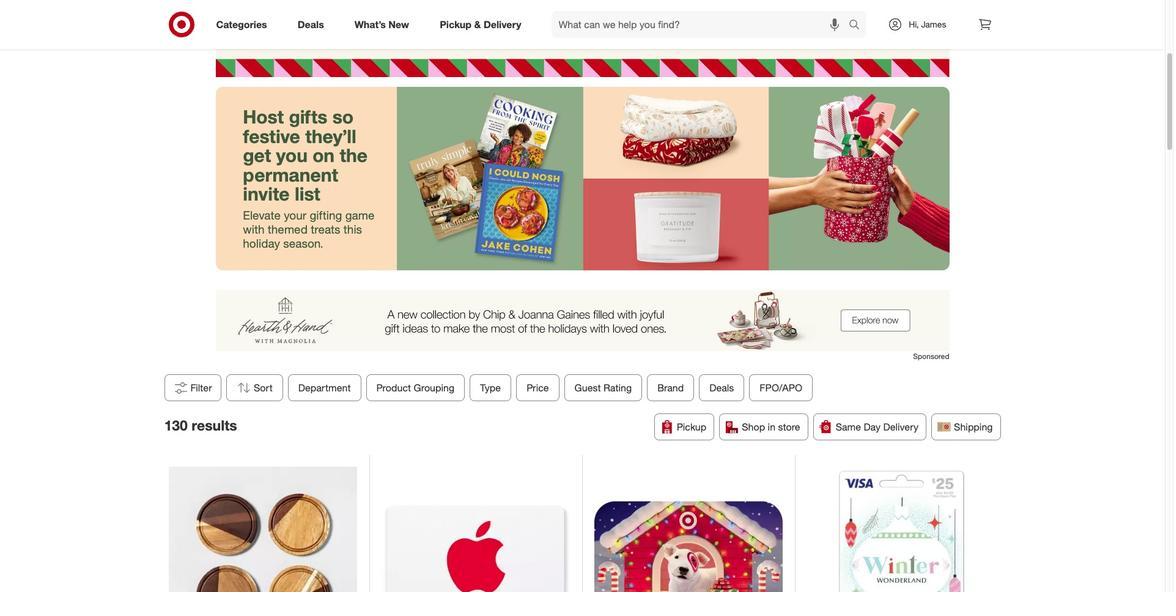Task type: vqa. For each thing, say whether or not it's contained in the screenshot.
gifting
yes



Task type: describe. For each thing, give the bounding box(es) containing it.
what's
[[355, 18, 386, 30]]

rating
[[604, 381, 632, 394]]

same day delivery button
[[813, 413, 927, 440]]

list
[[295, 183, 321, 205]]

price
[[527, 381, 549, 394]]

with
[[243, 222, 265, 236]]

shipping button
[[932, 413, 1001, 440]]

this
[[344, 222, 362, 236]]

host
[[243, 105, 284, 128]]

elevate
[[243, 208, 281, 222]]

fpo/apo
[[760, 381, 803, 394]]

festive
[[243, 125, 300, 147]]

james
[[922, 19, 947, 29]]

filter
[[191, 381, 212, 394]]

you
[[276, 144, 308, 167]]

game
[[345, 208, 375, 222]]

fpo/apo button
[[749, 374, 813, 401]]

hi,
[[909, 19, 919, 29]]

pickup for pickup & delivery
[[440, 18, 472, 30]]

guest rating button
[[564, 374, 642, 401]]

categories link
[[206, 11, 282, 38]]

on
[[313, 144, 335, 167]]

delivery for pickup & delivery
[[484, 18, 522, 30]]

product grouping button
[[366, 374, 465, 401]]

shop in store
[[742, 421, 801, 433]]

host gifts so festive they'll get you on the permanent invite list elevate your gifting game with themed treats this holiday season.
[[243, 105, 375, 250]]

pickup for pickup
[[677, 421, 707, 433]]

sort button
[[226, 374, 283, 401]]

same day delivery
[[836, 421, 919, 433]]

hi, james
[[909, 19, 947, 29]]

themed
[[268, 222, 308, 236]]

get
[[243, 144, 271, 167]]

deals for 'deals' button
[[710, 381, 734, 394]]

shipping
[[954, 421, 993, 433]]

pickup button
[[655, 413, 715, 440]]

brand button
[[647, 374, 694, 401]]

new
[[389, 18, 409, 30]]

store
[[778, 421, 801, 433]]

type
[[480, 381, 501, 394]]

categories
[[216, 18, 267, 30]]

day
[[864, 421, 881, 433]]

search
[[844, 19, 873, 32]]

visa holiday gift card - $25 + $4 fee image
[[808, 467, 997, 592]]

price button
[[516, 374, 559, 401]]

search button
[[844, 11, 873, 40]]

department button
[[288, 374, 361, 401]]

delivery for same day delivery
[[884, 421, 919, 433]]



Task type: locate. For each thing, give the bounding box(es) containing it.
delivery inside 'button'
[[884, 421, 919, 433]]

pickup down brand 'button'
[[677, 421, 707, 433]]

same
[[836, 421, 861, 433]]

pickup left &
[[440, 18, 472, 30]]

grouping
[[414, 381, 454, 394]]

guest
[[575, 381, 601, 394]]

4pk wood coaster set - hearth & hand™ with magnolia image
[[169, 467, 357, 592], [169, 467, 357, 592]]

0 vertical spatial deals
[[298, 18, 324, 30]]

brand
[[658, 381, 684, 394]]

filter button
[[164, 374, 221, 401]]

delivery
[[484, 18, 522, 30], [884, 421, 919, 433]]

results
[[192, 417, 237, 434]]

permanent
[[243, 163, 338, 186]]

the
[[340, 144, 368, 167]]

delivery right &
[[484, 18, 522, 30]]

1 vertical spatial pickup
[[677, 421, 707, 433]]

delivery right day
[[884, 421, 919, 433]]

they'll
[[305, 125, 356, 147]]

shop
[[742, 421, 765, 433]]

deals right brand
[[710, 381, 734, 394]]

product grouping
[[376, 381, 454, 394]]

130 results
[[164, 417, 237, 434]]

deals link
[[287, 11, 339, 38]]

1 vertical spatial deals
[[710, 381, 734, 394]]

1 horizontal spatial delivery
[[884, 421, 919, 433]]

advertisement region
[[216, 290, 950, 351]]

sponsored
[[914, 352, 950, 361]]

deals inside deals link
[[298, 18, 324, 30]]

0 horizontal spatial delivery
[[484, 18, 522, 30]]

pickup & delivery
[[440, 18, 522, 30]]

deals
[[298, 18, 324, 30], [710, 381, 734, 394]]

gifts
[[289, 105, 328, 128]]

so
[[333, 105, 354, 128]]

deals left what's
[[298, 18, 324, 30]]

0 vertical spatial delivery
[[484, 18, 522, 30]]

1 horizontal spatial pickup
[[677, 421, 707, 433]]

0 vertical spatial pickup
[[440, 18, 472, 30]]

what's new link
[[344, 11, 425, 38]]

type button
[[470, 374, 511, 401]]

pickup inside button
[[677, 421, 707, 433]]

shop in store button
[[720, 413, 809, 440]]

deals inside 'deals' button
[[710, 381, 734, 394]]

in
[[768, 421, 776, 433]]

pickup & delivery link
[[430, 11, 537, 38]]

what's new
[[355, 18, 409, 30]]

bullseye holiday doghouse target giftcard image
[[595, 467, 783, 592]]

gifting
[[310, 208, 342, 222]]

0 horizontal spatial pickup
[[440, 18, 472, 30]]

department
[[298, 381, 351, 394]]

treats
[[311, 222, 341, 236]]

sort
[[254, 381, 272, 394]]

What can we help you find? suggestions appear below search field
[[552, 11, 852, 38]]

product
[[376, 381, 411, 394]]

1 horizontal spatial deals
[[710, 381, 734, 394]]

130
[[164, 417, 188, 434]]

apple gift card (email delivery) image
[[382, 467, 570, 592], [382, 467, 570, 592]]

1 vertical spatial delivery
[[884, 421, 919, 433]]

pickup
[[440, 18, 472, 30], [677, 421, 707, 433]]

holiday
[[243, 236, 280, 250]]

invite
[[243, 183, 290, 205]]

0 horizontal spatial deals
[[298, 18, 324, 30]]

season.
[[283, 236, 323, 250]]

&
[[474, 18, 481, 30]]

deals button
[[699, 374, 745, 401]]

deals for deals link
[[298, 18, 324, 30]]

your
[[284, 208, 307, 222]]

guest rating
[[575, 381, 632, 394]]



